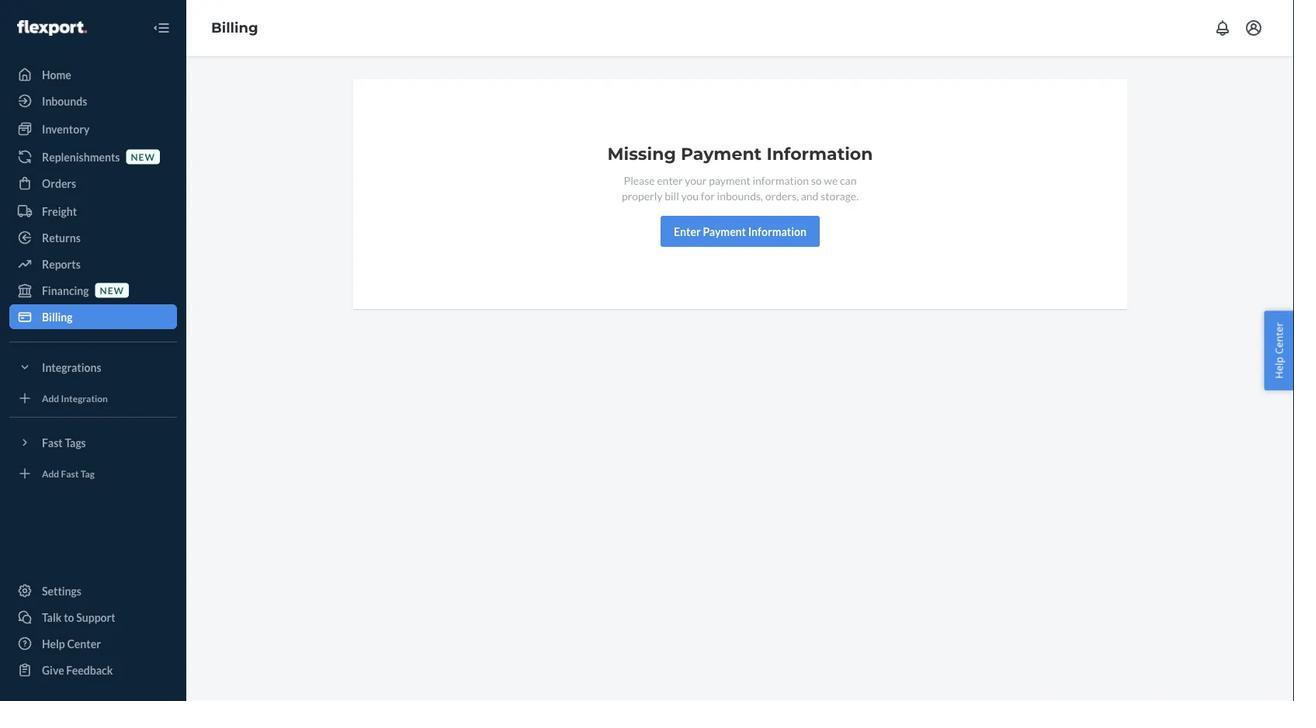Task type: describe. For each thing, give the bounding box(es) containing it.
and
[[801, 189, 819, 202]]

properly
[[622, 189, 663, 202]]

new for financing
[[100, 285, 124, 296]]

storage.
[[821, 189, 859, 202]]

so
[[811, 174, 822, 187]]

inbounds
[[42, 94, 87, 108]]

give feedback
[[42, 664, 113, 677]]

we
[[824, 174, 838, 187]]

add fast tag
[[42, 468, 95, 479]]

you
[[681, 189, 699, 202]]

enter
[[657, 174, 683, 187]]

enter
[[674, 225, 701, 238]]

fast inside fast tags dropdown button
[[42, 436, 63, 449]]

talk to support
[[42, 611, 115, 624]]

bill
[[665, 189, 679, 202]]

returns link
[[9, 225, 177, 250]]

integration
[[61, 393, 108, 404]]

to
[[64, 611, 74, 624]]

can
[[840, 174, 857, 187]]

enter payment information
[[674, 225, 807, 238]]

billing inside billing link
[[42, 310, 73, 323]]

your
[[685, 174, 707, 187]]

new for replenishments
[[131, 151, 155, 162]]

1 vertical spatial center
[[67, 637, 101, 650]]

help inside help center "button"
[[1272, 357, 1286, 379]]

freight
[[42, 205, 77, 218]]

add for add fast tag
[[42, 468, 59, 479]]

payment
[[709, 174, 751, 187]]

fast inside add fast tag link
[[61, 468, 79, 479]]

missing payment information
[[608, 143, 873, 164]]

add for add integration
[[42, 393, 59, 404]]

1 vertical spatial help center
[[42, 637, 101, 650]]

add integration link
[[9, 386, 177, 411]]

center inside "button"
[[1272, 322, 1286, 354]]

close navigation image
[[152, 19, 171, 37]]

inventory link
[[9, 116, 177, 141]]



Task type: vqa. For each thing, say whether or not it's contained in the screenshot.
Close Navigation image
yes



Task type: locate. For each thing, give the bounding box(es) containing it.
information down orders,
[[748, 225, 807, 238]]

orders,
[[766, 189, 799, 202]]

payment right "enter"
[[703, 225, 746, 238]]

replenishments
[[42, 150, 120, 163]]

0 vertical spatial payment
[[681, 143, 762, 164]]

help center button
[[1265, 311, 1295, 391]]

payment
[[681, 143, 762, 164], [703, 225, 746, 238]]

payment inside button
[[703, 225, 746, 238]]

payment for missing
[[681, 143, 762, 164]]

1 horizontal spatial new
[[131, 151, 155, 162]]

add down the fast tags
[[42, 468, 59, 479]]

new down 'reports' link
[[100, 285, 124, 296]]

settings link
[[9, 579, 177, 603]]

1 horizontal spatial center
[[1272, 322, 1286, 354]]

information up so
[[767, 143, 873, 164]]

missing
[[608, 143, 676, 164]]

returns
[[42, 231, 81, 244]]

financing
[[42, 284, 89, 297]]

help center
[[1272, 322, 1286, 379], [42, 637, 101, 650]]

settings
[[42, 584, 82, 598]]

billing right close navigation image
[[211, 19, 258, 36]]

payment up the payment
[[681, 143, 762, 164]]

help
[[1272, 357, 1286, 379], [42, 637, 65, 650]]

1 horizontal spatial help
[[1272, 357, 1286, 379]]

open notifications image
[[1214, 19, 1232, 37]]

fast
[[42, 436, 63, 449], [61, 468, 79, 479]]

orders link
[[9, 171, 177, 196]]

0 horizontal spatial help center
[[42, 637, 101, 650]]

1 vertical spatial new
[[100, 285, 124, 296]]

please
[[624, 174, 655, 187]]

0 vertical spatial help
[[1272, 357, 1286, 379]]

inventory
[[42, 122, 90, 136]]

give
[[42, 664, 64, 677]]

0 vertical spatial billing
[[211, 19, 258, 36]]

enter payment information button
[[661, 216, 820, 247]]

reports link
[[9, 252, 177, 276]]

feedback
[[66, 664, 113, 677]]

information
[[767, 143, 873, 164], [748, 225, 807, 238]]

fast tags
[[42, 436, 86, 449]]

add integration
[[42, 393, 108, 404]]

0 vertical spatial help center
[[1272, 322, 1286, 379]]

billing link
[[211, 19, 258, 36], [9, 304, 177, 329]]

information for enter payment information
[[748, 225, 807, 238]]

talk
[[42, 611, 62, 624]]

integrations
[[42, 361, 101, 374]]

1 vertical spatial payment
[[703, 225, 746, 238]]

0 horizontal spatial center
[[67, 637, 101, 650]]

1 add from the top
[[42, 393, 59, 404]]

0 horizontal spatial billing link
[[9, 304, 177, 329]]

home link
[[9, 62, 177, 87]]

1 horizontal spatial help center
[[1272, 322, 1286, 379]]

0 vertical spatial fast
[[42, 436, 63, 449]]

please enter your payment information so we can properly bill you for inbounds, orders, and storage.
[[622, 174, 859, 202]]

support
[[76, 611, 115, 624]]

tag
[[81, 468, 95, 479]]

1 vertical spatial billing
[[42, 310, 73, 323]]

inbounds,
[[717, 189, 763, 202]]

0 vertical spatial new
[[131, 151, 155, 162]]

flexport logo image
[[17, 20, 87, 36]]

information inside button
[[748, 225, 807, 238]]

add fast tag link
[[9, 461, 177, 486]]

orders
[[42, 177, 76, 190]]

0 vertical spatial center
[[1272, 322, 1286, 354]]

billing down financing
[[42, 310, 73, 323]]

freight link
[[9, 199, 177, 224]]

0 horizontal spatial new
[[100, 285, 124, 296]]

2 add from the top
[[42, 468, 59, 479]]

add
[[42, 393, 59, 404], [42, 468, 59, 479]]

home
[[42, 68, 71, 81]]

inbounds link
[[9, 89, 177, 113]]

1 vertical spatial information
[[748, 225, 807, 238]]

give feedback button
[[9, 658, 177, 683]]

payment for enter
[[703, 225, 746, 238]]

1 vertical spatial fast
[[61, 468, 79, 479]]

help center inside "button"
[[1272, 322, 1286, 379]]

1 vertical spatial billing link
[[9, 304, 177, 329]]

center
[[1272, 322, 1286, 354], [67, 637, 101, 650]]

information for missing payment information
[[767, 143, 873, 164]]

billing link right close navigation image
[[211, 19, 258, 36]]

0 vertical spatial billing link
[[211, 19, 258, 36]]

1 vertical spatial add
[[42, 468, 59, 479]]

fast left the tag
[[61, 468, 79, 479]]

billing link down financing
[[9, 304, 177, 329]]

0 vertical spatial information
[[767, 143, 873, 164]]

for
[[701, 189, 715, 202]]

information
[[753, 174, 809, 187]]

help center link
[[9, 631, 177, 656]]

1 horizontal spatial billing
[[211, 19, 258, 36]]

new
[[131, 151, 155, 162], [100, 285, 124, 296]]

0 vertical spatial add
[[42, 393, 59, 404]]

open account menu image
[[1245, 19, 1264, 37]]

billing
[[211, 19, 258, 36], [42, 310, 73, 323]]

talk to support button
[[9, 605, 177, 630]]

1 horizontal spatial billing link
[[211, 19, 258, 36]]

0 horizontal spatial billing
[[42, 310, 73, 323]]

reports
[[42, 257, 81, 271]]

help inside help center link
[[42, 637, 65, 650]]

0 horizontal spatial help
[[42, 637, 65, 650]]

1 vertical spatial help
[[42, 637, 65, 650]]

integrations button
[[9, 355, 177, 380]]

new up orders link
[[131, 151, 155, 162]]

fast tags button
[[9, 430, 177, 455]]

fast left tags
[[42, 436, 63, 449]]

tags
[[65, 436, 86, 449]]

add left integration at the bottom left
[[42, 393, 59, 404]]



